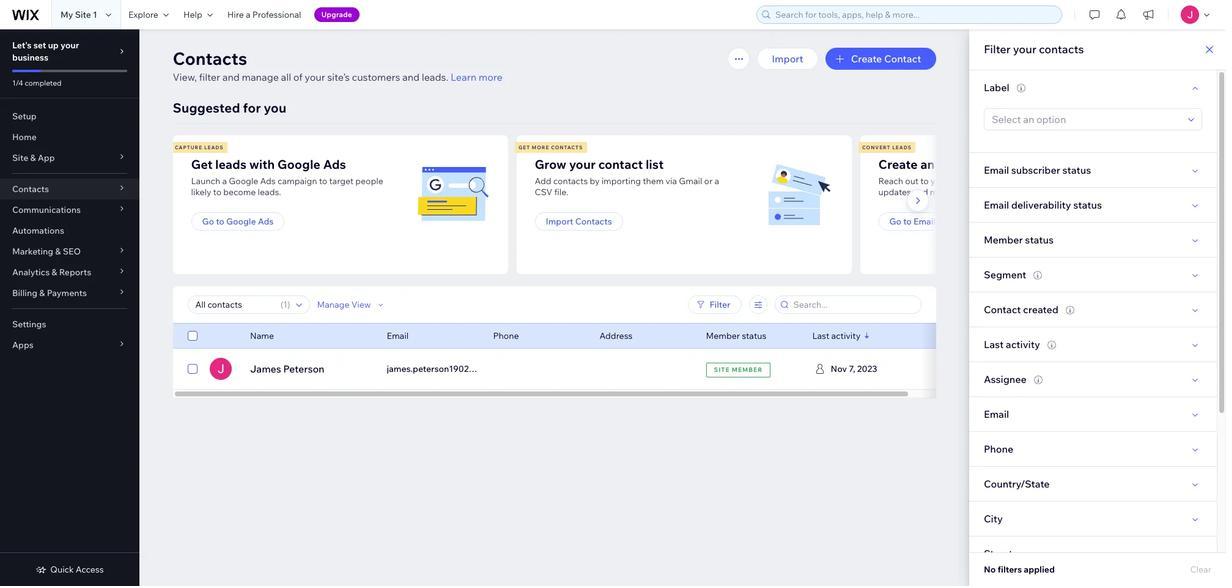 Task type: describe. For each thing, give the bounding box(es) containing it.
view link
[[836, 358, 889, 380]]

go to email marketing
[[890, 216, 979, 227]]

quick
[[50, 564, 74, 575]]

automations
[[12, 225, 64, 236]]

quick access button
[[36, 564, 104, 575]]

target
[[329, 176, 354, 187]]

quick access
[[50, 564, 104, 575]]

Unsaved view field
[[192, 296, 277, 313]]

2 vertical spatial member
[[732, 366, 763, 373]]

your inside let's set up your business
[[61, 40, 79, 51]]

upgrade button
[[314, 7, 360, 22]]

1 vertical spatial contact
[[984, 303, 1021, 316]]

more
[[532, 144, 550, 150]]

filter button
[[688, 295, 742, 314]]

payments
[[47, 288, 87, 299]]

0 vertical spatial site
[[75, 9, 91, 20]]

contacts inside "grow your contact list add contacts by importing them via gmail or a csv file."
[[553, 176, 588, 187]]

0 horizontal spatial last activity
[[813, 330, 861, 341]]

create for an
[[879, 157, 918, 172]]

label
[[984, 81, 1010, 94]]

leads. inside contacts view, filter and manage all of your site's customers and leads. learn more
[[422, 71, 449, 83]]

upgrade
[[321, 10, 352, 19]]

marketing & seo button
[[0, 241, 139, 262]]

go for create
[[890, 216, 902, 227]]

& for marketing
[[55, 246, 61, 257]]

your inside "create an email campaign reach out to your subscribers with newsletters, updates and more."
[[931, 176, 949, 187]]

contacts for contacts view, filter and manage all of your site's customers and leads. learn more
[[173, 48, 247, 69]]

with inside "create an email campaign reach out to your subscribers with newsletters, updates and more."
[[999, 176, 1016, 187]]

& for site
[[30, 152, 36, 163]]

your inside contacts view, filter and manage all of your site's customers and leads. learn more
[[305, 71, 325, 83]]

seo
[[63, 246, 81, 257]]

let's set up your business
[[12, 40, 79, 63]]

2023
[[858, 363, 877, 374]]

to inside button
[[216, 216, 224, 227]]

filter for filter
[[710, 299, 731, 310]]

get
[[519, 144, 530, 150]]

business
[[12, 52, 48, 63]]

import contacts button
[[535, 212, 623, 231]]

go for get
[[202, 216, 214, 227]]

no filters applied
[[984, 564, 1055, 575]]

settings link
[[0, 314, 139, 335]]

billing
[[12, 288, 37, 299]]

go to google ads button
[[191, 212, 285, 231]]

campaign inside "create an email campaign reach out to your subscribers with newsletters, updates and more."
[[972, 157, 1030, 172]]

grow your contact list add contacts by importing them via gmail or a csv file.
[[535, 157, 719, 198]]

them
[[643, 176, 664, 187]]

site member
[[714, 366, 763, 373]]

up
[[48, 40, 59, 51]]

Search for tools, apps, help & more... field
[[772, 6, 1058, 23]]

communications button
[[0, 199, 139, 220]]

by
[[590, 176, 600, 187]]

status down deliverability
[[1025, 234, 1054, 246]]

billing & payments
[[12, 288, 87, 299]]

filter for filter your contacts
[[984, 42, 1011, 56]]

to left target
[[319, 176, 327, 187]]

create an email campaign reach out to your subscribers with newsletters, updates and more.
[[879, 157, 1066, 198]]

0 horizontal spatial last
[[813, 330, 830, 341]]

import button
[[757, 48, 818, 70]]

grow
[[535, 157, 567, 172]]

go to google ads
[[202, 216, 274, 227]]

to right likely
[[213, 187, 221, 198]]

1 horizontal spatial member status
[[984, 234, 1054, 246]]

to inside "create an email campaign reach out to your subscribers with newsletters, updates and more."
[[921, 176, 929, 187]]

get leads with google ads launch a google ads campaign to target people likely to become leads.
[[191, 157, 383, 198]]

street
[[984, 547, 1013, 560]]

email inside go to email marketing "button"
[[914, 216, 936, 227]]

site & app button
[[0, 147, 139, 168]]

all
[[281, 71, 291, 83]]

subscriber
[[1012, 164, 1061, 176]]

gmail
[[679, 176, 703, 187]]

suggested for you
[[173, 100, 286, 116]]

contact inside 'button'
[[885, 53, 922, 65]]

name
[[250, 330, 274, 341]]

1 vertical spatial google
[[229, 176, 258, 187]]

importing
[[602, 176, 641, 187]]

0 vertical spatial google
[[278, 157, 321, 172]]

status up "site member"
[[742, 330, 767, 341]]

a inside 'link'
[[246, 9, 251, 20]]

leads
[[215, 157, 247, 172]]

updates
[[879, 187, 911, 198]]

analytics & reports button
[[0, 262, 139, 283]]

1 vertical spatial phone
[[984, 443, 1014, 455]]

people
[[356, 176, 383, 187]]

sidebar element
[[0, 29, 139, 586]]

setup
[[12, 111, 37, 122]]

list containing get leads with google ads
[[171, 135, 1200, 274]]

1/4
[[12, 78, 23, 87]]

contacts inside button
[[575, 216, 612, 227]]

campaign inside get leads with google ads launch a google ads campaign to target people likely to become leads.
[[278, 176, 317, 187]]

1/4 completed
[[12, 78, 62, 87]]

settings
[[12, 319, 46, 330]]

get more contacts
[[519, 144, 583, 150]]

learn
[[451, 71, 477, 83]]

automations link
[[0, 220, 139, 241]]

email
[[938, 157, 969, 172]]

import for import contacts
[[546, 216, 574, 227]]

app
[[38, 152, 55, 163]]

view,
[[173, 71, 197, 83]]

customers
[[352, 71, 400, 83]]

launch
[[191, 176, 220, 187]]

james peterson image
[[210, 358, 232, 380]]

leads for get
[[204, 144, 224, 150]]

0 horizontal spatial activity
[[832, 330, 861, 341]]

& for billing
[[39, 288, 45, 299]]

site's
[[327, 71, 350, 83]]

deliverability
[[1012, 199, 1072, 211]]

1 vertical spatial ads
[[260, 176, 276, 187]]

via
[[666, 176, 677, 187]]

address
[[600, 330, 633, 341]]

filter your contacts
[[984, 42, 1084, 56]]

convert leads
[[863, 144, 912, 150]]

suggested
[[173, 100, 240, 116]]

status right deliverability
[[1074, 199, 1102, 211]]

to inside "button"
[[904, 216, 912, 227]]



Task type: locate. For each thing, give the bounding box(es) containing it.
segment
[[984, 269, 1027, 281]]

james
[[250, 363, 281, 375]]

site for site & app
[[12, 152, 28, 163]]

contact down segment
[[984, 303, 1021, 316]]

& inside popup button
[[55, 246, 61, 257]]

0 vertical spatial contacts
[[1039, 42, 1084, 56]]

1 horizontal spatial marketing
[[938, 216, 979, 227]]

0 vertical spatial create
[[851, 53, 882, 65]]

1 horizontal spatial a
[[246, 9, 251, 20]]

0 horizontal spatial contact
[[885, 53, 922, 65]]

1 horizontal spatial phone
[[984, 443, 1014, 455]]

0 vertical spatial contact
[[885, 53, 922, 65]]

nov
[[831, 363, 847, 374]]

contacts up filter
[[173, 48, 247, 69]]

0 horizontal spatial import
[[546, 216, 574, 227]]

add
[[535, 176, 552, 187]]

1 horizontal spatial with
[[999, 176, 1016, 187]]

your inside "grow your contact list add contacts by importing them via gmail or a csv file."
[[569, 157, 596, 172]]

view right nov
[[851, 363, 874, 375]]

create contact button
[[826, 48, 936, 70]]

a inside "grow your contact list add contacts by importing them via gmail or a csv file."
[[715, 176, 719, 187]]

1 left manage
[[283, 299, 287, 310]]

to down updates
[[904, 216, 912, 227]]

1 horizontal spatial last
[[984, 338, 1004, 351]]

1 horizontal spatial site
[[75, 9, 91, 20]]

0 vertical spatial contacts
[[173, 48, 247, 69]]

campaign up subscribers
[[972, 157, 1030, 172]]

leads. right become
[[258, 187, 281, 198]]

leads.
[[422, 71, 449, 83], [258, 187, 281, 198]]

or
[[704, 176, 713, 187]]

more
[[479, 71, 503, 83]]

1 vertical spatial marketing
[[12, 246, 53, 257]]

an
[[921, 157, 935, 172]]

2 go from the left
[[890, 216, 902, 227]]

leads up get
[[204, 144, 224, 150]]

0 horizontal spatial contacts
[[12, 184, 49, 195]]

2 vertical spatial google
[[226, 216, 256, 227]]

1 vertical spatial with
[[999, 176, 1016, 187]]

0 horizontal spatial member status
[[706, 330, 767, 341]]

file.
[[554, 187, 569, 198]]

and right filter
[[222, 71, 240, 83]]

last
[[813, 330, 830, 341], [984, 338, 1004, 351]]

a right hire
[[246, 9, 251, 20]]

my
[[61, 9, 73, 20]]

ads up target
[[323, 157, 346, 172]]

0 vertical spatial phone
[[493, 330, 519, 341]]

ads inside button
[[258, 216, 274, 227]]

1 vertical spatial import
[[546, 216, 574, 227]]

1 horizontal spatial and
[[402, 71, 420, 83]]

0 horizontal spatial filter
[[710, 299, 731, 310]]

leads. inside get leads with google ads launch a google ads campaign to target people likely to become leads.
[[258, 187, 281, 198]]

member status up "site member"
[[706, 330, 767, 341]]

0 horizontal spatial leads.
[[258, 187, 281, 198]]

None checkbox
[[187, 328, 197, 343]]

0 horizontal spatial phone
[[493, 330, 519, 341]]

professional
[[252, 9, 301, 20]]

import inside button
[[772, 53, 804, 65]]

1 horizontal spatial contacts
[[173, 48, 247, 69]]

a
[[246, 9, 251, 20], [222, 176, 227, 187], [715, 176, 719, 187]]

1 horizontal spatial leads.
[[422, 71, 449, 83]]

hire a professional
[[227, 9, 301, 20]]

analytics
[[12, 267, 50, 278]]

let's
[[12, 40, 32, 51]]

1 vertical spatial campaign
[[278, 176, 317, 187]]

1 vertical spatial contacts
[[12, 184, 49, 195]]

a right or
[[715, 176, 719, 187]]

member
[[984, 234, 1023, 246], [706, 330, 740, 341], [732, 366, 763, 373]]

ads down get leads with google ads launch a google ads campaign to target people likely to become leads.
[[258, 216, 274, 227]]

manage
[[242, 71, 279, 83]]

last up assignee
[[984, 338, 1004, 351]]

0 horizontal spatial go
[[202, 216, 214, 227]]

filter inside filter "button"
[[710, 299, 731, 310]]

last activity up nov
[[813, 330, 861, 341]]

0 vertical spatial campaign
[[972, 157, 1030, 172]]

1 vertical spatial member status
[[706, 330, 767, 341]]

email subscriber status
[[984, 164, 1091, 176]]

likely
[[191, 187, 211, 198]]

1 right my
[[93, 9, 97, 20]]

site inside dropdown button
[[12, 152, 28, 163]]

1 vertical spatial filter
[[710, 299, 731, 310]]

create inside "create an email campaign reach out to your subscribers with newsletters, updates and more."
[[879, 157, 918, 172]]

& inside dropdown button
[[30, 152, 36, 163]]

marketing up analytics
[[12, 246, 53, 257]]

0 horizontal spatial leads
[[204, 144, 224, 150]]

1 horizontal spatial go
[[890, 216, 902, 227]]

0 horizontal spatial 1
[[93, 9, 97, 20]]

0 vertical spatial member
[[984, 234, 1023, 246]]

0 horizontal spatial with
[[249, 157, 275, 172]]

& right billing
[[39, 288, 45, 299]]

last down search... field
[[813, 330, 830, 341]]

leads right convert
[[893, 144, 912, 150]]

2 vertical spatial site
[[714, 366, 730, 373]]

to down become
[[216, 216, 224, 227]]

list
[[646, 157, 664, 172]]

help button
[[176, 0, 220, 29]]

get
[[191, 157, 213, 172]]

go down updates
[[890, 216, 902, 227]]

& left seo
[[55, 246, 61, 257]]

1 vertical spatial create
[[879, 157, 918, 172]]

google inside go to google ads button
[[226, 216, 256, 227]]

site for site member
[[714, 366, 730, 373]]

out
[[905, 176, 919, 187]]

and inside "create an email campaign reach out to your subscribers with newsletters, updates and more."
[[913, 187, 928, 198]]

reports
[[59, 267, 91, 278]]

ads right become
[[260, 176, 276, 187]]

set
[[33, 40, 46, 51]]

0 vertical spatial with
[[249, 157, 275, 172]]

0 horizontal spatial contacts
[[553, 176, 588, 187]]

contacts button
[[0, 179, 139, 199]]

contacts down by
[[575, 216, 612, 227]]

last activity up assignee
[[984, 338, 1040, 351]]

contacts
[[173, 48, 247, 69], [12, 184, 49, 195], [575, 216, 612, 227]]

1 vertical spatial 1
[[283, 299, 287, 310]]

billing & payments button
[[0, 283, 139, 303]]

1 horizontal spatial contact
[[984, 303, 1021, 316]]

campaign
[[972, 157, 1030, 172], [278, 176, 317, 187]]

0 horizontal spatial marketing
[[12, 246, 53, 257]]

marketing inside "button"
[[938, 216, 979, 227]]

contacts
[[551, 144, 583, 150]]

hire a professional link
[[220, 0, 309, 29]]

view
[[352, 299, 371, 310], [851, 363, 874, 375]]

activity down search... field
[[832, 330, 861, 341]]

2 horizontal spatial site
[[714, 366, 730, 373]]

james.peterson1902@gmail.com
[[387, 363, 519, 374]]

0 horizontal spatial campaign
[[278, 176, 317, 187]]

1 vertical spatial contacts
[[553, 176, 588, 187]]

manage view
[[317, 299, 371, 310]]

and left more.
[[913, 187, 928, 198]]

& inside popup button
[[52, 267, 57, 278]]

1 go from the left
[[202, 216, 214, 227]]

activity down "contact created"
[[1006, 338, 1040, 351]]

contacts inside popup button
[[12, 184, 49, 195]]

go to email marketing button
[[879, 212, 990, 231]]

contacts
[[1039, 42, 1084, 56], [553, 176, 588, 187]]

0 vertical spatial marketing
[[938, 216, 979, 227]]

contacts for contacts
[[12, 184, 49, 195]]

nov 7, 2023
[[831, 363, 877, 374]]

more.
[[930, 187, 953, 198]]

and right "customers"
[[402, 71, 420, 83]]

1 horizontal spatial last activity
[[984, 338, 1040, 351]]

manage
[[317, 299, 350, 310]]

with right leads
[[249, 157, 275, 172]]

hire
[[227, 9, 244, 20]]

1 leads from the left
[[204, 144, 224, 150]]

& left app
[[30, 152, 36, 163]]

0 horizontal spatial and
[[222, 71, 240, 83]]

created
[[1023, 303, 1059, 316]]

1 horizontal spatial filter
[[984, 42, 1011, 56]]

1 horizontal spatial activity
[[1006, 338, 1040, 351]]

city
[[984, 513, 1003, 525]]

apps button
[[0, 335, 139, 355]]

& inside dropdown button
[[39, 288, 45, 299]]

phone
[[493, 330, 519, 341], [984, 443, 1014, 455]]

learn more button
[[451, 70, 503, 84]]

member status up segment
[[984, 234, 1054, 246]]

apps
[[12, 340, 34, 351]]

2 horizontal spatial a
[[715, 176, 719, 187]]

reach
[[879, 176, 904, 187]]

contact down search for tools, apps, help & more... field
[[885, 53, 922, 65]]

2 horizontal spatial contacts
[[575, 216, 612, 227]]

1 vertical spatial member
[[706, 330, 740, 341]]

contact
[[885, 53, 922, 65], [984, 303, 1021, 316]]

create inside 'button'
[[851, 53, 882, 65]]

applied
[[1024, 564, 1055, 575]]

0 vertical spatial view
[[352, 299, 371, 310]]

leads. left learn
[[422, 71, 449, 83]]

marketing down more.
[[938, 216, 979, 227]]

& for analytics
[[52, 267, 57, 278]]

home
[[12, 132, 37, 143]]

your
[[61, 40, 79, 51], [1013, 42, 1037, 56], [305, 71, 325, 83], [569, 157, 596, 172], [931, 176, 949, 187]]

& left reports
[[52, 267, 57, 278]]

2 leads from the left
[[893, 144, 912, 150]]

contact
[[599, 157, 643, 172]]

0 vertical spatial import
[[772, 53, 804, 65]]

1 horizontal spatial leads
[[893, 144, 912, 150]]

1 horizontal spatial import
[[772, 53, 804, 65]]

1 vertical spatial view
[[851, 363, 874, 375]]

1 horizontal spatial 1
[[283, 299, 287, 310]]

import
[[772, 53, 804, 65], [546, 216, 574, 227]]

marketing inside popup button
[[12, 246, 53, 257]]

0 vertical spatial member status
[[984, 234, 1054, 246]]

0 horizontal spatial a
[[222, 176, 227, 187]]

with right subscribers
[[999, 176, 1016, 187]]

email
[[984, 164, 1009, 176], [984, 199, 1009, 211], [914, 216, 936, 227], [387, 330, 409, 341], [984, 408, 1009, 420]]

status right subscriber
[[1063, 164, 1091, 176]]

None checkbox
[[187, 362, 197, 376]]

2 vertical spatial contacts
[[575, 216, 612, 227]]

1 vertical spatial leads.
[[258, 187, 281, 198]]

a inside get leads with google ads launch a google ads campaign to target people likely to become leads.
[[222, 176, 227, 187]]

james peterson
[[250, 363, 324, 375]]

capture leads
[[175, 144, 224, 150]]

communications
[[12, 204, 81, 215]]

list
[[171, 135, 1200, 274]]

1 horizontal spatial view
[[851, 363, 874, 375]]

7,
[[849, 363, 856, 374]]

go down likely
[[202, 216, 214, 227]]

my site 1
[[61, 9, 97, 20]]

1 vertical spatial site
[[12, 152, 28, 163]]

2 vertical spatial ads
[[258, 216, 274, 227]]

a down leads
[[222, 176, 227, 187]]

marketing & seo
[[12, 246, 81, 257]]

2 horizontal spatial and
[[913, 187, 928, 198]]

contacts up communications at top left
[[12, 184, 49, 195]]

0 horizontal spatial site
[[12, 152, 28, 163]]

with inside get leads with google ads launch a google ads campaign to target people likely to become leads.
[[249, 157, 275, 172]]

0 vertical spatial filter
[[984, 42, 1011, 56]]

you
[[264, 100, 286, 116]]

0 vertical spatial leads.
[[422, 71, 449, 83]]

become
[[223, 187, 256, 198]]

1 horizontal spatial campaign
[[972, 157, 1030, 172]]

0 horizontal spatial view
[[352, 299, 371, 310]]

0 vertical spatial ads
[[323, 157, 346, 172]]

leads for create
[[893, 144, 912, 150]]

site & app
[[12, 152, 55, 163]]

newsletters,
[[1018, 176, 1066, 187]]

Select an option field
[[989, 109, 1185, 130]]

1 horizontal spatial contacts
[[1039, 42, 1084, 56]]

view right manage
[[352, 299, 371, 310]]

help
[[183, 9, 202, 20]]

campaign left target
[[278, 176, 317, 187]]

Search... field
[[790, 296, 917, 313]]

import inside button
[[546, 216, 574, 227]]

contacts inside contacts view, filter and manage all of your site's customers and leads. learn more
[[173, 48, 247, 69]]

go inside button
[[202, 216, 214, 227]]

manage view button
[[317, 299, 386, 310]]

create for contact
[[851, 53, 882, 65]]

(
[[281, 299, 283, 310]]

csv
[[535, 187, 553, 198]]

peterson
[[283, 363, 324, 375]]

create
[[851, 53, 882, 65], [879, 157, 918, 172]]

home link
[[0, 127, 139, 147]]

access
[[76, 564, 104, 575]]

0 vertical spatial 1
[[93, 9, 97, 20]]

go inside "button"
[[890, 216, 902, 227]]

import for import
[[772, 53, 804, 65]]

marketing
[[938, 216, 979, 227], [12, 246, 53, 257]]

to right out
[[921, 176, 929, 187]]



Task type: vqa. For each thing, say whether or not it's contained in the screenshot.
'Store Products'
no



